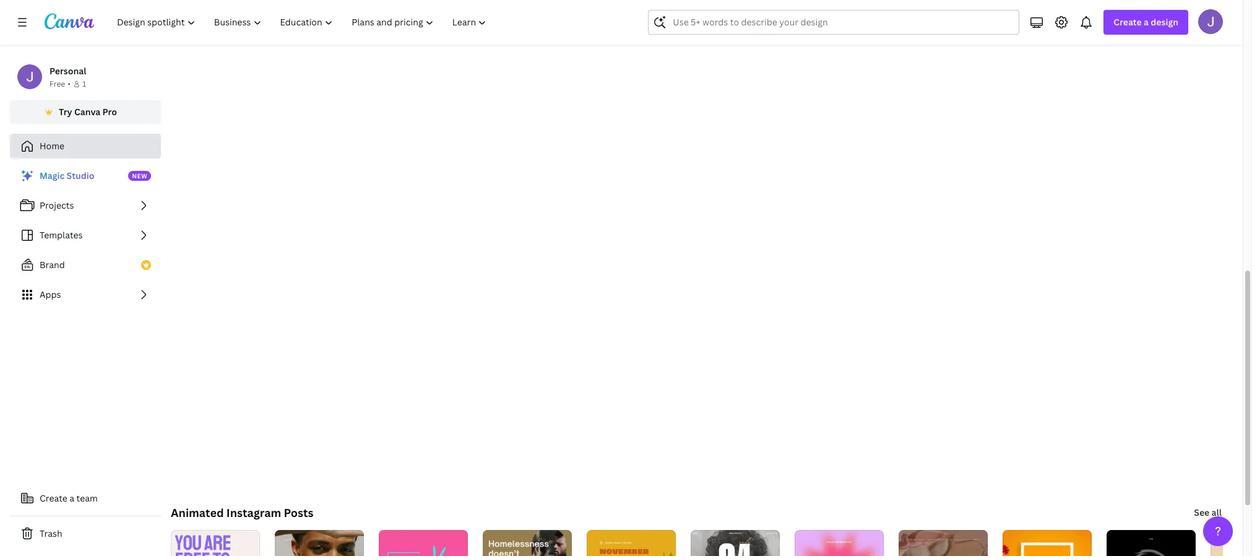 Task type: locate. For each thing, give the bounding box(es) containing it.
0 vertical spatial create
[[1114, 16, 1142, 28]]

0 horizontal spatial create
[[40, 492, 67, 504]]

list
[[10, 163, 161, 307]]

create inside dropdown button
[[1114, 16, 1142, 28]]

brand
[[40, 259, 65, 271]]

1 vertical spatial create
[[40, 492, 67, 504]]

a left team
[[70, 492, 74, 504]]

pro
[[103, 106, 117, 118]]

0 horizontal spatial a
[[70, 492, 74, 504]]

create a team button
[[10, 486, 161, 511]]

None search field
[[648, 10, 1020, 35]]

home
[[40, 140, 64, 152]]

create a design
[[1114, 16, 1179, 28]]

1 horizontal spatial create
[[1114, 16, 1142, 28]]

brand link
[[10, 253, 161, 277]]

0 vertical spatial a
[[1144, 16, 1149, 28]]

1 horizontal spatial a
[[1144, 16, 1149, 28]]

posts
[[284, 505, 314, 520]]

try canva pro
[[59, 106, 117, 118]]

personal
[[50, 65, 86, 77]]

see
[[1195, 506, 1210, 518]]

canva
[[74, 106, 100, 118]]

1
[[82, 79, 86, 89]]

trash
[[40, 528, 62, 539]]

templates link
[[10, 223, 161, 248]]

a inside the create a team button
[[70, 492, 74, 504]]

a left design
[[1144, 16, 1149, 28]]

magic studio
[[40, 170, 94, 181]]

create left team
[[40, 492, 67, 504]]

a inside the create a design dropdown button
[[1144, 16, 1149, 28]]

templates
[[40, 229, 83, 241]]

create left design
[[1114, 16, 1142, 28]]

create inside button
[[40, 492, 67, 504]]

•
[[68, 79, 71, 89]]

1 vertical spatial a
[[70, 492, 74, 504]]

animated
[[171, 505, 224, 520]]

all
[[1212, 506, 1222, 518]]

a for design
[[1144, 16, 1149, 28]]

team
[[76, 492, 98, 504]]

a
[[1144, 16, 1149, 28], [70, 492, 74, 504]]

create
[[1114, 16, 1142, 28], [40, 492, 67, 504]]



Task type: vqa. For each thing, say whether or not it's contained in the screenshot.
See all link
yes



Task type: describe. For each thing, give the bounding box(es) containing it.
apps
[[40, 289, 61, 300]]

studio
[[67, 170, 94, 181]]

free
[[50, 79, 65, 89]]

top level navigation element
[[109, 10, 497, 35]]

try
[[59, 106, 72, 118]]

a for team
[[70, 492, 74, 504]]

trash link
[[10, 521, 161, 546]]

animated instagram posts
[[171, 505, 314, 520]]

new
[[132, 172, 148, 180]]

instagram
[[226, 505, 281, 520]]

design
[[1151, 16, 1179, 28]]

home link
[[10, 134, 161, 159]]

projects link
[[10, 193, 161, 218]]

create for create a team
[[40, 492, 67, 504]]

create a design button
[[1104, 10, 1189, 35]]

try canva pro button
[[10, 100, 161, 124]]

projects
[[40, 199, 74, 211]]

apps link
[[10, 282, 161, 307]]

see all link
[[1193, 500, 1223, 525]]

Search search field
[[673, 11, 995, 34]]

see all
[[1195, 506, 1222, 518]]

jacob simon image
[[1199, 9, 1223, 34]]

animated instagram posts link
[[171, 505, 314, 520]]

free •
[[50, 79, 71, 89]]

create a team
[[40, 492, 98, 504]]

magic
[[40, 170, 65, 181]]

create for create a design
[[1114, 16, 1142, 28]]

list containing magic studio
[[10, 163, 161, 307]]



